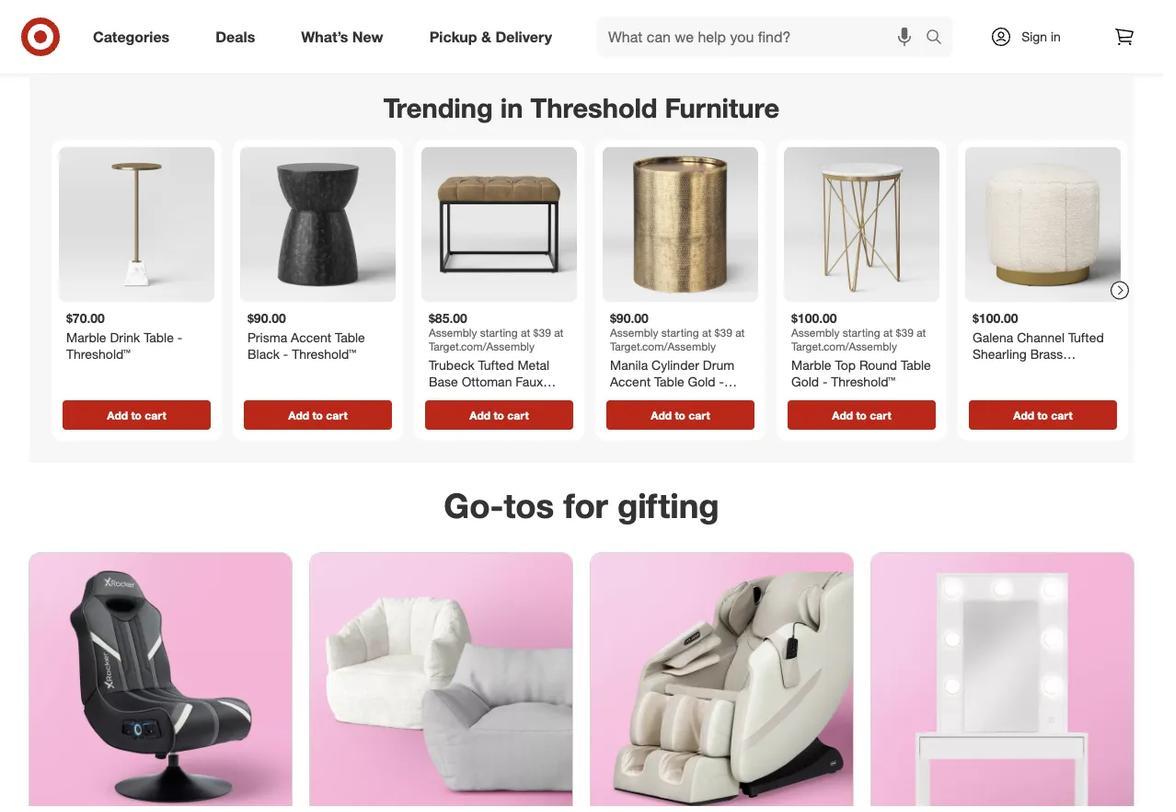 Task type: locate. For each thing, give the bounding box(es) containing it.
3 assembly from the left
[[791, 326, 840, 339]]

3 to from the left
[[494, 408, 504, 422]]

& left functional
[[182, 25, 191, 43]]

6 add from the left
[[1013, 408, 1034, 422]]

what's new link
[[286, 17, 406, 57]]

threshold™
[[66, 345, 130, 361], [292, 345, 356, 361], [831, 373, 895, 389], [610, 389, 674, 405]]

2 gold from the left
[[791, 373, 819, 389]]

5 add to cart from the left
[[832, 408, 891, 422]]

1 horizontal spatial marble
[[791, 357, 831, 373]]

2 cart from the left
[[326, 408, 348, 422]]

0 vertical spatial in
[[1051, 29, 1061, 45]]

starting right $85.00
[[480, 326, 518, 339]]

target.com/assembly up cylinder
[[610, 339, 716, 353]]

the
[[667, 25, 688, 43]]

your left place.
[[801, 25, 830, 43]]

$90.00 up prisma
[[248, 309, 286, 326]]

2 starting from the left
[[661, 326, 699, 339]]

0 vertical spatial marble
[[66, 329, 106, 345]]

new inside the 'new furniture arrivals discover the latest pieces for your place.'
[[606, 1, 642, 22]]

1 assembly from the left
[[429, 326, 477, 339]]

4 cart from the left
[[689, 408, 710, 422]]

starting inside $85.00 assembly starting at $39 at target.com/assembly
[[480, 326, 518, 339]]

- left top
[[823, 373, 828, 389]]

target.com/assembly inside $85.00 assembly starting at $39 at target.com/assembly
[[429, 339, 535, 353]]

5 to from the left
[[856, 408, 867, 422]]

pieces down arrivals
[[732, 25, 775, 43]]

pieces
[[264, 25, 308, 43], [732, 25, 775, 43]]

$90.00 inside $90.00 assembly starting at $39 at target.com/assembly manila cylinder drum accent table gold - threshold™
[[610, 309, 649, 326]]

1 horizontal spatial gold
[[791, 373, 819, 389]]

in down delivery
[[500, 91, 523, 124]]

new for new furniture arrivals
[[606, 1, 642, 22]]

marble down $70.00
[[66, 329, 106, 345]]

pieces inside "new threshold explore comfortable & functional pieces for your home."
[[264, 25, 308, 43]]

your inside "new threshold explore comfortable & functional pieces for your home."
[[333, 25, 362, 43]]

0 horizontal spatial your
[[333, 25, 362, 43]]

trubeck tufted metal base ottoman faux leather brown - threshold™ image
[[421, 147, 577, 302]]

target.com/assembly
[[429, 339, 535, 353], [610, 339, 716, 353], [791, 339, 897, 353]]

gold inside the $100.00 assembly starting at $39 at target.com/assembly marble top round table gold - threshold™
[[791, 373, 819, 389]]

$100.00 link
[[965, 147, 1121, 396]]

table
[[144, 329, 174, 345], [335, 329, 365, 345], [901, 357, 931, 373], [654, 373, 684, 389]]

2 horizontal spatial target.com/assembly
[[791, 339, 897, 353]]

2 at from the left
[[554, 326, 564, 339]]

furniture
[[665, 91, 780, 124]]

0 horizontal spatial $100.00
[[791, 309, 837, 326]]

4 add to cart button from the left
[[606, 400, 755, 430]]

0 horizontal spatial &
[[182, 25, 191, 43]]

for right tos
[[564, 485, 608, 526]]

4 to from the left
[[675, 408, 686, 422]]

1 add from the left
[[107, 408, 128, 422]]

add to cart for marble drink table - threshold™
[[107, 408, 166, 422]]

- right black
[[283, 345, 288, 361]]

$90.00
[[248, 309, 286, 326], [610, 309, 649, 326]]

add for $90.00 prisma accent table black - threshold™
[[288, 408, 309, 422]]

trending
[[384, 91, 493, 124]]

search
[[917, 30, 962, 47]]

starting inside $90.00 assembly starting at $39 at target.com/assembly manila cylinder drum accent table gold - threshold™
[[661, 326, 699, 339]]

1 horizontal spatial threshold
[[531, 91, 658, 124]]

arrivals
[[723, 1, 785, 22]]

target.com/assembly down $85.00
[[429, 339, 535, 353]]

1 add to cart from the left
[[107, 408, 166, 422]]

2 $39 from the left
[[715, 326, 732, 339]]

starting up cylinder
[[661, 326, 699, 339]]

&
[[182, 25, 191, 43], [481, 28, 491, 46]]

new
[[44, 1, 81, 22], [606, 1, 642, 22], [352, 28, 383, 46]]

cylinder
[[652, 357, 699, 373]]

2 horizontal spatial for
[[779, 25, 797, 43]]

threshold™ inside the $100.00 assembly starting at $39 at target.com/assembly marble top round table gold - threshold™
[[831, 373, 895, 389]]

2 $90.00 from the left
[[610, 309, 649, 326]]

table inside '$70.00 marble drink table - threshold™'
[[144, 329, 174, 345]]

1 horizontal spatial new
[[352, 28, 383, 46]]

starting for $85.00
[[480, 326, 518, 339]]

0 horizontal spatial starting
[[480, 326, 518, 339]]

add
[[107, 408, 128, 422], [288, 408, 309, 422], [470, 408, 491, 422], [651, 408, 672, 422], [832, 408, 853, 422], [1013, 408, 1034, 422]]

1 horizontal spatial $39
[[715, 326, 732, 339]]

new threshold explore comfortable & functional pieces for your home.
[[44, 1, 407, 43]]

1 horizontal spatial &
[[481, 28, 491, 46]]

marble left top
[[791, 357, 831, 373]]

2 $100.00 from the left
[[973, 309, 1018, 326]]

0 horizontal spatial target.com/assembly
[[429, 339, 535, 353]]

starting
[[480, 326, 518, 339], [661, 326, 699, 339], [843, 326, 880, 339]]

your for new furniture arrivals
[[801, 25, 830, 43]]

1 vertical spatial marble
[[791, 357, 831, 373]]

in
[[1051, 29, 1061, 45], [500, 91, 523, 124]]

your
[[333, 25, 362, 43], [801, 25, 830, 43]]

for left home.
[[312, 25, 329, 43]]

add to cart
[[107, 408, 166, 422], [288, 408, 348, 422], [470, 408, 529, 422], [651, 408, 710, 422], [832, 408, 891, 422], [1013, 408, 1073, 422]]

& inside "link"
[[481, 28, 491, 46]]

0 horizontal spatial $39
[[533, 326, 551, 339]]

1 horizontal spatial assembly
[[610, 326, 658, 339]]

gold right manila
[[688, 373, 716, 389]]

manila
[[610, 357, 648, 373]]

table right prisma
[[335, 329, 365, 345]]

target.com/assembly inside $90.00 assembly starting at $39 at target.com/assembly manila cylinder drum accent table gold - threshold™
[[610, 339, 716, 353]]

threshold down discover
[[531, 91, 658, 124]]

$85.00
[[429, 309, 467, 326]]

pickup & delivery
[[429, 28, 552, 46]]

0 horizontal spatial for
[[312, 25, 329, 43]]

$39 inside $85.00 assembly starting at $39 at target.com/assembly
[[533, 326, 551, 339]]

tos
[[504, 485, 554, 526]]

2 add from the left
[[288, 408, 309, 422]]

1 gold from the left
[[688, 373, 716, 389]]

black
[[248, 345, 280, 361]]

marble inside '$70.00 marble drink table - threshold™'
[[66, 329, 106, 345]]

add to cart button for $70.00 marble drink table - threshold™
[[63, 400, 211, 430]]

3 target.com/assembly from the left
[[791, 339, 897, 353]]

2 your from the left
[[801, 25, 830, 43]]

assembly for $100.00
[[791, 326, 840, 339]]

1 cart from the left
[[145, 408, 166, 422]]

2 horizontal spatial $39
[[896, 326, 914, 339]]

top
[[835, 357, 856, 373]]

1 horizontal spatial your
[[801, 25, 830, 43]]

$39
[[533, 326, 551, 339], [715, 326, 732, 339], [896, 326, 914, 339]]

0 horizontal spatial assembly
[[429, 326, 477, 339]]

for inside the 'new furniture arrivals discover the latest pieces for your place.'
[[779, 25, 797, 43]]

latest
[[692, 25, 728, 43]]

go-
[[444, 485, 504, 526]]

starting inside the $100.00 assembly starting at $39 at target.com/assembly marble top round table gold - threshold™
[[843, 326, 880, 339]]

cart
[[145, 408, 166, 422], [326, 408, 348, 422], [507, 408, 529, 422], [689, 408, 710, 422], [870, 408, 891, 422], [1051, 408, 1073, 422]]

$39 inside $90.00 assembly starting at $39 at target.com/assembly manila cylinder drum accent table gold - threshold™
[[715, 326, 732, 339]]

5 add from the left
[[832, 408, 853, 422]]

assembly inside $85.00 assembly starting at $39 at target.com/assembly
[[429, 326, 477, 339]]

accent left cylinder
[[610, 373, 651, 389]]

$90.00 up manila
[[610, 309, 649, 326]]

new up 'explore'
[[44, 1, 81, 22]]

for down arrivals
[[779, 25, 797, 43]]

0 horizontal spatial $90.00
[[248, 309, 286, 326]]

add to cart button
[[63, 400, 211, 430], [244, 400, 392, 430], [425, 400, 573, 430], [606, 400, 755, 430], [788, 400, 936, 430], [969, 400, 1117, 430]]

in for sign
[[1051, 29, 1061, 45]]

1 horizontal spatial $100.00
[[973, 309, 1018, 326]]

1 vertical spatial accent
[[610, 373, 651, 389]]

0 horizontal spatial in
[[500, 91, 523, 124]]

5 add to cart button from the left
[[788, 400, 936, 430]]

1 vertical spatial in
[[500, 91, 523, 124]]

0 vertical spatial accent
[[291, 329, 331, 345]]

new right what's
[[352, 28, 383, 46]]

threshold™ inside '$70.00 marble drink table - threshold™'
[[66, 345, 130, 361]]

furniture
[[647, 1, 719, 22]]

$39 inside the $100.00 assembly starting at $39 at target.com/assembly marble top round table gold - threshold™
[[896, 326, 914, 339]]

starting up top
[[843, 326, 880, 339]]

2 horizontal spatial new
[[606, 1, 642, 22]]

$100.00 inside the $100.00 assembly starting at $39 at target.com/assembly marble top round table gold - threshold™
[[791, 309, 837, 326]]

1 horizontal spatial pieces
[[732, 25, 775, 43]]

target.com/assembly inside the $100.00 assembly starting at $39 at target.com/assembly marble top round table gold - threshold™
[[791, 339, 897, 353]]

$90.00 inside '$90.00 prisma accent table black - threshold™'
[[248, 309, 286, 326]]

1 horizontal spatial $90.00
[[610, 309, 649, 326]]

at
[[521, 326, 530, 339], [554, 326, 564, 339], [702, 326, 712, 339], [735, 326, 745, 339], [883, 326, 893, 339], [917, 326, 926, 339]]

starting for $90.00
[[661, 326, 699, 339]]

threshold
[[86, 1, 169, 22], [531, 91, 658, 124]]

2 assembly from the left
[[610, 326, 658, 339]]

- inside '$90.00 prisma accent table black - threshold™'
[[283, 345, 288, 361]]

1 $90.00 from the left
[[248, 309, 286, 326]]

-
[[177, 329, 182, 345], [283, 345, 288, 361], [719, 373, 724, 389], [823, 373, 828, 389]]

1 starting from the left
[[480, 326, 518, 339]]

assembly inside the $100.00 assembly starting at $39 at target.com/assembly marble top round table gold - threshold™
[[791, 326, 840, 339]]

accent right prisma
[[291, 329, 331, 345]]

starting for $100.00
[[843, 326, 880, 339]]

for inside "new threshold explore comfortable & functional pieces for your home."
[[312, 25, 329, 43]]

0 horizontal spatial marble
[[66, 329, 106, 345]]

add to cart button for $90.00 assembly starting at $39 at target.com/assembly manila cylinder drum accent table gold - threshold™
[[606, 400, 755, 430]]

$100.00 assembly starting at $39 at target.com/assembly marble top round table gold - threshold™
[[791, 309, 931, 389]]

table right manila
[[654, 373, 684, 389]]

$100.00 for $100.00
[[973, 309, 1018, 326]]

1 horizontal spatial starting
[[661, 326, 699, 339]]

1 pieces from the left
[[264, 25, 308, 43]]

add to cart button for $100.00 assembly starting at $39 at target.com/assembly marble top round table gold - threshold™
[[788, 400, 936, 430]]

your inside the 'new furniture arrivals discover the latest pieces for your place.'
[[801, 25, 830, 43]]

0 horizontal spatial accent
[[291, 329, 331, 345]]

2 add to cart button from the left
[[244, 400, 392, 430]]

gold left top
[[791, 373, 819, 389]]

1 horizontal spatial in
[[1051, 29, 1061, 45]]

- right drink
[[177, 329, 182, 345]]

$70.00 marble drink table - threshold™
[[66, 309, 182, 361]]

add to cart for prisma accent table black - threshold™
[[288, 408, 348, 422]]

pickup & delivery link
[[414, 17, 575, 57]]

1 $39 from the left
[[533, 326, 551, 339]]

1 to from the left
[[131, 408, 142, 422]]

in inside carousel region
[[500, 91, 523, 124]]

3 $39 from the left
[[896, 326, 914, 339]]

pieces right deals at left
[[264, 25, 308, 43]]

your left home.
[[333, 25, 362, 43]]

target.com/assembly for $90.00
[[610, 339, 716, 353]]

2 target.com/assembly from the left
[[610, 339, 716, 353]]

2 pieces from the left
[[732, 25, 775, 43]]

cart for $70.00 marble drink table - threshold™
[[145, 408, 166, 422]]

delivery
[[495, 28, 552, 46]]

0 horizontal spatial threshold
[[86, 1, 169, 22]]

1 your from the left
[[333, 25, 362, 43]]

1 $100.00 from the left
[[791, 309, 837, 326]]

accent
[[291, 329, 331, 345], [610, 373, 651, 389]]

for
[[312, 25, 329, 43], [779, 25, 797, 43], [564, 485, 608, 526]]

6 cart from the left
[[1051, 408, 1073, 422]]

gold
[[688, 373, 716, 389], [791, 373, 819, 389]]

to
[[131, 408, 142, 422], [312, 408, 323, 422], [494, 408, 504, 422], [675, 408, 686, 422], [856, 408, 867, 422], [1037, 408, 1048, 422]]

pieces inside the 'new furniture arrivals discover the latest pieces for your place.'
[[732, 25, 775, 43]]

1 horizontal spatial for
[[564, 485, 608, 526]]

0 horizontal spatial gold
[[688, 373, 716, 389]]

2 to from the left
[[312, 408, 323, 422]]

5 cart from the left
[[870, 408, 891, 422]]

4 add to cart from the left
[[651, 408, 710, 422]]

$70.00
[[66, 309, 105, 326]]

table inside '$90.00 prisma accent table black - threshold™'
[[335, 329, 365, 345]]

assembly for $85.00
[[429, 326, 477, 339]]

- right cylinder
[[719, 373, 724, 389]]

search button
[[917, 17, 962, 61]]

& right the pickup
[[481, 28, 491, 46]]

trending in threshold furniture
[[384, 91, 780, 124]]

target.com/assembly up top
[[791, 339, 897, 353]]

2 horizontal spatial assembly
[[791, 326, 840, 339]]

1 target.com/assembly from the left
[[429, 339, 535, 353]]

new for new threshold
[[44, 1, 81, 22]]

3 starting from the left
[[843, 326, 880, 339]]

target.com/assembly for $100.00
[[791, 339, 897, 353]]

$100.00
[[791, 309, 837, 326], [973, 309, 1018, 326]]

4 add from the left
[[651, 408, 672, 422]]

new inside "new threshold explore comfortable & functional pieces for your home."
[[44, 1, 81, 22]]

0 horizontal spatial new
[[44, 1, 81, 22]]

$39 for assembly starting at $39 at target.com/assembly
[[533, 326, 551, 339]]

$90.00 assembly starting at $39 at target.com/assembly manila cylinder drum accent table gold - threshold™
[[610, 309, 745, 405]]

1 add to cart button from the left
[[63, 400, 211, 430]]

threshold up comfortable
[[86, 1, 169, 22]]

deals
[[216, 28, 255, 46]]

2 add to cart from the left
[[288, 408, 348, 422]]

0 horizontal spatial pieces
[[264, 25, 308, 43]]

assembly
[[429, 326, 477, 339], [610, 326, 658, 339], [791, 326, 840, 339]]

1 vertical spatial threshold
[[531, 91, 658, 124]]

1 horizontal spatial target.com/assembly
[[610, 339, 716, 353]]

2 horizontal spatial starting
[[843, 326, 880, 339]]

5 at from the left
[[883, 326, 893, 339]]

marble
[[66, 329, 106, 345], [791, 357, 831, 373]]

table right drink
[[144, 329, 174, 345]]

to for marble drink table - threshold™
[[131, 408, 142, 422]]

comfortable
[[98, 25, 178, 43]]

in right sign
[[1051, 29, 1061, 45]]

table right the round
[[901, 357, 931, 373]]

0 vertical spatial threshold
[[86, 1, 169, 22]]

assembly inside $90.00 assembly starting at $39 at target.com/assembly manila cylinder drum accent table gold - threshold™
[[610, 326, 658, 339]]

new up discover
[[606, 1, 642, 22]]

1 horizontal spatial accent
[[610, 373, 651, 389]]

$39 for manila cylinder drum accent table gold - threshold™
[[715, 326, 732, 339]]

$90.00 prisma accent table black - threshold™
[[248, 309, 365, 361]]

sign
[[1022, 29, 1047, 45]]

cart for $90.00 prisma accent table black - threshold™
[[326, 408, 348, 422]]

pickup
[[429, 28, 477, 46]]



Task type: vqa. For each thing, say whether or not it's contained in the screenshot.
decks in the q: the image is of two packs--one red, and one blue.  is this price for two decks of cards--or only one deck of cards? clawdeeuh - 7 years ago
no



Task type: describe. For each thing, give the bounding box(es) containing it.
what's
[[301, 28, 348, 46]]

gifting
[[617, 485, 719, 526]]

marble inside the $100.00 assembly starting at $39 at target.com/assembly marble top round table gold - threshold™
[[791, 357, 831, 373]]

pieces for new threshold
[[264, 25, 308, 43]]

galena channel tufted shearling brass ottoman cream - threshold™ image
[[965, 147, 1121, 302]]

to for prisma accent table black - threshold™
[[312, 408, 323, 422]]

deals link
[[200, 17, 278, 57]]

table inside $90.00 assembly starting at $39 at target.com/assembly manila cylinder drum accent table gold - threshold™
[[654, 373, 684, 389]]

add to cart for marble top round table gold - threshold™
[[832, 408, 891, 422]]

round
[[859, 357, 897, 373]]

6 add to cart from the left
[[1013, 408, 1073, 422]]

drum
[[703, 357, 735, 373]]

threshold inside carousel region
[[531, 91, 658, 124]]

threshold™ inside '$90.00 prisma accent table black - threshold™'
[[292, 345, 356, 361]]

table inside the $100.00 assembly starting at $39 at target.com/assembly marble top round table gold - threshold™
[[901, 357, 931, 373]]

discover
[[606, 25, 663, 43]]

add to cart for manila cylinder drum accent table gold - threshold™
[[651, 408, 710, 422]]

add for $90.00 assembly starting at $39 at target.com/assembly manila cylinder drum accent table gold - threshold™
[[651, 408, 672, 422]]

add for $70.00 marble drink table - threshold™
[[107, 408, 128, 422]]

for for new furniture arrivals
[[779, 25, 797, 43]]

assembly for $90.00
[[610, 326, 658, 339]]

to for marble top round table gold - threshold™
[[856, 408, 867, 422]]

add for $100.00 assembly starting at $39 at target.com/assembly marble top round table gold - threshold™
[[832, 408, 853, 422]]

for for new threshold
[[312, 25, 329, 43]]

- inside $90.00 assembly starting at $39 at target.com/assembly manila cylinder drum accent table gold - threshold™
[[719, 373, 724, 389]]

4 at from the left
[[735, 326, 745, 339]]

marble top round table gold - threshold™ image
[[784, 147, 940, 302]]

$90.00 for $90.00 assembly starting at $39 at target.com/assembly manila cylinder drum accent table gold - threshold™
[[610, 309, 649, 326]]

3 add from the left
[[470, 408, 491, 422]]

3 add to cart from the left
[[470, 408, 529, 422]]

What can we help you find? suggestions appear below search field
[[597, 17, 930, 57]]

gold inside $90.00 assembly starting at $39 at target.com/assembly manila cylinder drum accent table gold - threshold™
[[688, 373, 716, 389]]

$90.00 for $90.00 prisma accent table black - threshold™
[[248, 309, 286, 326]]

6 to from the left
[[1037, 408, 1048, 422]]

pieces for new furniture arrivals
[[732, 25, 775, 43]]

to for manila cylinder drum accent table gold - threshold™
[[675, 408, 686, 422]]

1 at from the left
[[521, 326, 530, 339]]

6 at from the left
[[917, 326, 926, 339]]

prisma accent table black - threshold™ image
[[240, 147, 396, 302]]

3 cart from the left
[[507, 408, 529, 422]]

categories link
[[77, 17, 193, 57]]

cart for $90.00 assembly starting at $39 at target.com/assembly manila cylinder drum accent table gold - threshold™
[[689, 408, 710, 422]]

accent inside '$90.00 prisma accent table black - threshold™'
[[291, 329, 331, 345]]

$39 for marble top round table gold - threshold™
[[896, 326, 914, 339]]

in for trending
[[500, 91, 523, 124]]

what's new
[[301, 28, 383, 46]]

explore
[[44, 25, 94, 43]]

your for new threshold
[[333, 25, 362, 43]]

prisma
[[248, 329, 287, 345]]

cart for $100.00 assembly starting at $39 at target.com/assembly marble top round table gold - threshold™
[[870, 408, 891, 422]]

- inside '$70.00 marble drink table - threshold™'
[[177, 329, 182, 345]]

manila cylinder drum accent table gold - threshold™ image
[[603, 147, 758, 302]]

functional
[[195, 25, 260, 43]]

new furniture arrivals discover the latest pieces for your place.
[[606, 1, 873, 43]]

6 add to cart button from the left
[[969, 400, 1117, 430]]

sign in
[[1022, 29, 1061, 45]]

threshold™ inside $90.00 assembly starting at $39 at target.com/assembly manila cylinder drum accent table gold - threshold™
[[610, 389, 674, 405]]

accent inside $90.00 assembly starting at $39 at target.com/assembly manila cylinder drum accent table gold - threshold™
[[610, 373, 651, 389]]

$85.00 assembly starting at $39 at target.com/assembly
[[429, 309, 564, 353]]

& inside "new threshold explore comfortable & functional pieces for your home."
[[182, 25, 191, 43]]

home.
[[366, 25, 407, 43]]

place.
[[834, 25, 873, 43]]

target.com/assembly for $85.00
[[429, 339, 535, 353]]

- inside the $100.00 assembly starting at $39 at target.com/assembly marble top round table gold - threshold™
[[823, 373, 828, 389]]

categories
[[93, 28, 170, 46]]

drink
[[110, 329, 140, 345]]

sign in link
[[975, 17, 1090, 57]]

marble drink table - threshold™ image
[[59, 147, 214, 302]]

go-tos for gifting
[[444, 485, 719, 526]]

3 at from the left
[[702, 326, 712, 339]]

$100.00 for $100.00 assembly starting at $39 at target.com/assembly marble top round table gold - threshold™
[[791, 309, 837, 326]]

carousel region
[[29, 76, 1134, 477]]

threshold inside "new threshold explore comfortable & functional pieces for your home."
[[86, 1, 169, 22]]

3 add to cart button from the left
[[425, 400, 573, 430]]

add to cart button for $90.00 prisma accent table black - threshold™
[[244, 400, 392, 430]]



